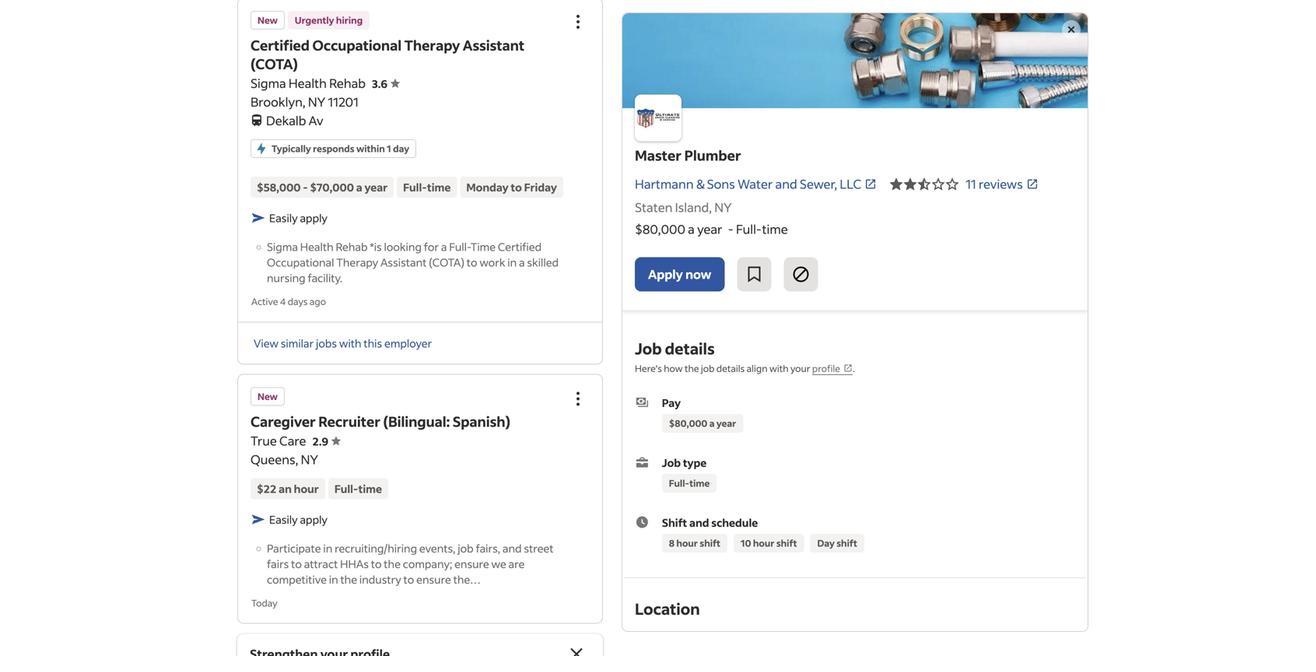 Task type: vqa. For each thing, say whether or not it's contained in the screenshot.
Account image
no



Task type: describe. For each thing, give the bounding box(es) containing it.
11 reviews
[[966, 176, 1023, 192]]

day
[[818, 537, 835, 549]]

plumber
[[685, 146, 742, 164]]

profile link
[[813, 362, 853, 375]]

2 new from the top
[[258, 390, 278, 402]]

1 vertical spatial details
[[717, 362, 745, 374]]

pay $80,000 a year
[[662, 396, 737, 429]]

hour for 8 hour shift
[[677, 537, 698, 549]]

job actions for caregiver recruiter (bilingual: spanish) is collapsed image
[[569, 389, 588, 408]]

hiring
[[336, 14, 363, 26]]

and inside participate in recruiting/hiring events, job fairs, and street fairs to attract hhas to the company; ensure we are competitive in the industry to ensure the…
[[503, 541, 522, 555]]

today
[[251, 597, 278, 609]]

2.9
[[313, 434, 329, 448]]

time inside job type full-time
[[690, 477, 710, 489]]

nursing
[[267, 271, 306, 285]]

skilled
[[527, 255, 559, 269]]

master
[[635, 146, 682, 164]]

job for job details
[[635, 338, 662, 358]]

close job details image
[[1062, 20, 1081, 39]]

shift and schedule group
[[635, 514, 1074, 556]]

view
[[254, 336, 279, 350]]

1 vertical spatial the
[[384, 557, 401, 571]]

shift for 10 hour shift
[[777, 537, 797, 549]]

a left skilled
[[519, 255, 525, 269]]

attract
[[304, 557, 338, 571]]

staten for master plumber
[[635, 199, 673, 215]]

job details
[[635, 338, 715, 358]]

time
[[471, 240, 496, 254]]

hartmann & sons water and sewer, llc
[[635, 176, 862, 192]]

participate
[[267, 541, 321, 555]]

easily apply for certified occupational therapy assistant (cota)
[[269, 211, 328, 225]]

dismiss card image
[[567, 645, 586, 656]]

time down hartmann & sons water and sewer, llc link
[[762, 221, 788, 237]]

align
[[747, 362, 768, 374]]

view similar jobs with this employer
[[254, 336, 432, 350]]

location
[[635, 599, 700, 619]]

queens, ny
[[251, 451, 318, 467]]

0 horizontal spatial the
[[341, 572, 357, 586]]

0 vertical spatial ensure
[[455, 557, 489, 571]]

to down "company;"
[[404, 572, 414, 586]]

typically responds within 1 day
[[272, 143, 410, 155]]

shift
[[662, 516, 688, 530]]

true
[[251, 433, 277, 449]]

sigma for sigma health rehab
[[251, 75, 286, 91]]

3.6
[[372, 77, 388, 91]]

(cota) inside sigma health rehab *is looking for a full-time certified occupational therapy assistant (cota) to work in a skilled nursing facility.
[[429, 255, 465, 269]]

2.9 out of five stars rating image
[[313, 434, 341, 448]]

true care
[[251, 433, 306, 449]]

hhas
[[340, 557, 369, 571]]

your
[[791, 362, 811, 374]]

apply now
[[648, 266, 712, 282]]

in inside sigma health rehab *is looking for a full-time certified occupational therapy assistant (cota) to work in a skilled nursing facility.
[[508, 255, 517, 269]]

staten island, ny for master plumber
[[635, 199, 732, 215]]

occupational inside 'certified occupational therapy assistant (cota)'
[[313, 36, 402, 54]]

0 horizontal spatial details
[[665, 338, 715, 358]]

10
[[741, 537, 752, 549]]

events,
[[419, 541, 456, 555]]

2.5 out of 5 stars image
[[890, 175, 960, 193]]

water
[[738, 176, 773, 192]]

1 horizontal spatial with
[[770, 362, 789, 374]]

and inside shift and schedule group
[[690, 516, 710, 530]]

an
[[279, 482, 292, 496]]

job type full-time
[[662, 456, 710, 489]]

the…
[[453, 572, 481, 586]]

0 vertical spatial job
[[701, 362, 715, 374]]

to inside sigma health rehab *is looking for a full-time certified occupational therapy assistant (cota) to work in a skilled nursing facility.
[[467, 255, 478, 269]]

0 vertical spatial $80,000
[[635, 221, 686, 237]]

shift for 8 hour shift
[[700, 537, 721, 549]]

3 shift from the left
[[837, 537, 858, 549]]

full-time for $22 an hour
[[335, 482, 382, 496]]

competitive
[[267, 572, 327, 586]]

for
[[424, 240, 439, 254]]

sons
[[707, 176, 735, 192]]

easily apply for caregiver recruiter (bilingual: spanish)
[[269, 512, 328, 526]]

monday to friday
[[467, 180, 557, 194]]

1
[[387, 143, 391, 155]]

0 vertical spatial -
[[303, 180, 308, 194]]

11
[[966, 176, 977, 192]]

*is
[[370, 240, 382, 254]]

industry
[[360, 572, 401, 586]]

apply now button
[[635, 257, 725, 292]]

full- down day
[[403, 180, 427, 194]]

ago
[[310, 296, 326, 308]]

now
[[686, 266, 712, 282]]

day
[[393, 143, 410, 155]]

days
[[288, 296, 308, 308]]

to down recruiting/hiring
[[371, 557, 382, 571]]

easily for certified occupational therapy assistant (cota)
[[269, 211, 298, 225]]

urgently hiring
[[295, 14, 363, 26]]

time left monday
[[427, 180, 451, 194]]

day shift
[[818, 537, 858, 549]]

full- inside job type full-time
[[669, 477, 690, 489]]

$80,000 a year - full-time
[[635, 221, 788, 237]]

&
[[696, 176, 705, 192]]

brooklyn, ny 11201
[[251, 94, 359, 110]]

job for job type full-time
[[662, 456, 681, 470]]

full- down hartmann & sons water and sewer, llc
[[736, 221, 762, 237]]

how
[[664, 362, 683, 374]]

fairs
[[267, 557, 289, 571]]

apply for certified
[[300, 211, 328, 225]]

4
[[280, 296, 286, 308]]

8 hour shift
[[669, 537, 721, 549]]

reviews
[[979, 176, 1023, 192]]

island, for location
[[694, 630, 727, 644]]

queens,
[[251, 451, 298, 467]]

here's
[[635, 362, 662, 374]]

certified occupational therapy assistant (cota) button
[[251, 36, 525, 73]]

job actions for certified occupational therapy assistant (cota) is collapsed image
[[569, 13, 588, 31]]

fairs,
[[476, 541, 501, 555]]



Task type: locate. For each thing, give the bounding box(es) containing it.
time
[[427, 180, 451, 194], [762, 221, 788, 237], [690, 477, 710, 489], [359, 482, 382, 496]]

1 apply from the top
[[300, 211, 328, 225]]

1 vertical spatial therapy
[[336, 255, 378, 269]]

therapy inside sigma health rehab *is looking for a full-time certified occupational therapy assistant (cota) to work in a skilled nursing facility.
[[336, 255, 378, 269]]

1 vertical spatial year
[[697, 221, 723, 237]]

1 vertical spatial easily
[[269, 512, 298, 526]]

1 vertical spatial health
[[300, 240, 334, 254]]

0 vertical spatial sigma
[[251, 75, 286, 91]]

full- inside sigma health rehab *is looking for a full-time certified occupational therapy assistant (cota) to work in a skilled nursing facility.
[[449, 240, 471, 254]]

2 horizontal spatial hour
[[753, 537, 775, 549]]

year inside pay $80,000 a year
[[717, 417, 737, 429]]

1 vertical spatial assistant
[[381, 255, 427, 269]]

apply for caregiver
[[300, 512, 328, 526]]

ny
[[308, 94, 326, 110], [715, 199, 732, 215], [301, 451, 318, 467], [729, 630, 744, 644]]

and up the 8 hour shift
[[690, 516, 710, 530]]

easily apply up participate
[[269, 512, 328, 526]]

shift
[[700, 537, 721, 549], [777, 537, 797, 549], [837, 537, 858, 549]]

2 horizontal spatial the
[[685, 362, 699, 374]]

job
[[701, 362, 715, 374], [458, 541, 474, 555]]

a up now at the top
[[688, 221, 695, 237]]

av
[[309, 113, 324, 129]]

0 horizontal spatial with
[[339, 336, 362, 350]]

1 horizontal spatial details
[[717, 362, 745, 374]]

$58,000 - $70,000 a year
[[257, 180, 388, 194]]

type
[[683, 456, 707, 470]]

1 horizontal spatial -
[[728, 221, 734, 237]]

1 vertical spatial job
[[458, 541, 474, 555]]

hour right 10 at the bottom right
[[753, 537, 775, 549]]

11201
[[328, 94, 359, 110]]

new left 'urgently'
[[258, 14, 278, 26]]

1 horizontal spatial job
[[701, 362, 715, 374]]

therapy inside 'certified occupational therapy assistant (cota)'
[[404, 36, 460, 54]]

dekalb
[[266, 113, 306, 129]]

active
[[251, 296, 278, 308]]

2 horizontal spatial shift
[[837, 537, 858, 549]]

sigma health rehab
[[251, 75, 366, 91]]

1 vertical spatial occupational
[[267, 255, 334, 269]]

1 horizontal spatial the
[[384, 557, 401, 571]]

0 vertical spatial in
[[508, 255, 517, 269]]

1 horizontal spatial certified
[[498, 240, 542, 254]]

0 horizontal spatial therapy
[[336, 255, 378, 269]]

new up caregiver
[[258, 390, 278, 402]]

0 vertical spatial health
[[289, 75, 327, 91]]

$80,000 inside pay $80,000 a year
[[669, 417, 708, 429]]

sigma up nursing
[[267, 240, 298, 254]]

rehab up the 11201
[[329, 75, 366, 91]]

1 horizontal spatial full-time
[[403, 180, 451, 194]]

1 vertical spatial $80,000
[[669, 417, 708, 429]]

hour right 8
[[677, 537, 698, 549]]

schedule
[[712, 516, 758, 530]]

in up the attract in the left bottom of the page
[[323, 541, 333, 555]]

a right $70,000
[[356, 180, 362, 194]]

island, for master plumber
[[675, 199, 712, 215]]

2 shift from the left
[[777, 537, 797, 549]]

$70,000
[[310, 180, 354, 194]]

shift left day
[[777, 537, 797, 549]]

time down type
[[690, 477, 710, 489]]

to down time
[[467, 255, 478, 269]]

save this job image
[[745, 265, 764, 284]]

1 vertical spatial (cota)
[[429, 255, 465, 269]]

job up here's
[[635, 338, 662, 358]]

year down here's how the job details align with your
[[717, 417, 737, 429]]

the right how
[[685, 362, 699, 374]]

0 vertical spatial details
[[665, 338, 715, 358]]

facility.
[[308, 271, 343, 285]]

to up competitive
[[291, 557, 302, 571]]

staten down hartmann
[[635, 199, 673, 215]]

assistant inside 'certified occupational therapy assistant (cota)'
[[463, 36, 525, 54]]

(cota) up "brooklyn,"
[[251, 55, 298, 73]]

0 horizontal spatial certified
[[251, 36, 310, 54]]

0 vertical spatial apply
[[300, 211, 328, 225]]

0 vertical spatial full-time
[[403, 180, 451, 194]]

1 horizontal spatial shift
[[777, 537, 797, 549]]

staten island, ny down location
[[659, 630, 744, 644]]

1 vertical spatial certified
[[498, 240, 542, 254]]

hartmann
[[635, 176, 694, 192]]

1 vertical spatial ensure
[[417, 572, 451, 586]]

details
[[665, 338, 715, 358], [717, 362, 745, 374]]

job inside participate in recruiting/hiring events, job fairs, and street fairs to attract hhas to the company; ensure we are competitive in the industry to ensure the…
[[458, 541, 474, 555]]

ensure down "company;"
[[417, 572, 451, 586]]

therapy
[[404, 36, 460, 54], [336, 255, 378, 269]]

(cota)
[[251, 55, 298, 73], [429, 255, 465, 269]]

$22
[[257, 482, 277, 496]]

job
[[635, 338, 662, 358], [662, 456, 681, 470]]

health for sigma health rehab *is looking for a full-time certified occupational therapy assistant (cota) to work in a skilled nursing facility.
[[300, 240, 334, 254]]

here's how the job details align with your
[[635, 362, 813, 374]]

work
[[480, 255, 506, 269]]

$22 an hour
[[257, 482, 319, 496]]

11 reviews link
[[966, 176, 1039, 192]]

sigma inside sigma health rehab *is looking for a full-time certified occupational therapy assistant (cota) to work in a skilled nursing facility.
[[267, 240, 298, 254]]

1 horizontal spatial ensure
[[455, 557, 489, 571]]

job left fairs,
[[458, 541, 474, 555]]

with left your at the right
[[770, 362, 789, 374]]

to left friday
[[511, 180, 522, 194]]

ensure up the the…
[[455, 557, 489, 571]]

0 vertical spatial certified
[[251, 36, 310, 54]]

company;
[[403, 557, 452, 571]]

2 vertical spatial year
[[717, 417, 737, 429]]

0 vertical spatial therapy
[[404, 36, 460, 54]]

certified occupational therapy assistant (cota)
[[251, 36, 525, 73]]

0 vertical spatial year
[[365, 180, 388, 194]]

and inside hartmann & sons water and sewer, llc link
[[776, 176, 798, 192]]

rehab left *is
[[336, 240, 368, 254]]

recruiter
[[319, 412, 381, 430]]

staten for location
[[659, 630, 692, 644]]

0 horizontal spatial shift
[[700, 537, 721, 549]]

details left align
[[717, 362, 745, 374]]

jobs
[[316, 336, 337, 350]]

sewer,
[[800, 176, 838, 192]]

sigma health rehab *is looking for a full-time certified occupational therapy assistant (cota) to work in a skilled nursing facility.
[[267, 240, 559, 285]]

2 vertical spatial the
[[341, 572, 357, 586]]

certified inside 'certified occupational therapy assistant (cota)'
[[251, 36, 310, 54]]

a right "for"
[[441, 240, 447, 254]]

1 vertical spatial full-time
[[335, 482, 382, 496]]

1 vertical spatial island,
[[694, 630, 727, 644]]

1 vertical spatial in
[[323, 541, 333, 555]]

apply up participate
[[300, 512, 328, 526]]

with left this
[[339, 336, 362, 350]]

- down sons
[[728, 221, 734, 237]]

rehab inside sigma health rehab *is looking for a full-time certified occupational therapy assistant (cota) to work in a skilled nursing facility.
[[336, 240, 368, 254]]

0 vertical spatial job
[[635, 338, 662, 358]]

full-time for $58,000 - $70,000 a year
[[403, 180, 451, 194]]

sigma up "brooklyn,"
[[251, 75, 286, 91]]

hour for 10 hour shift
[[753, 537, 775, 549]]

easily up participate
[[269, 512, 298, 526]]

recruiting/hiring
[[335, 541, 417, 555]]

job left type
[[662, 456, 681, 470]]

0 vertical spatial easily apply
[[269, 211, 328, 225]]

2 horizontal spatial and
[[776, 176, 798, 192]]

we
[[492, 557, 507, 571]]

0 vertical spatial rehab
[[329, 75, 366, 91]]

1 horizontal spatial assistant
[[463, 36, 525, 54]]

occupational inside sigma health rehab *is looking for a full-time certified occupational therapy assistant (cota) to work in a skilled nursing facility.
[[267, 255, 334, 269]]

0 vertical spatial staten
[[635, 199, 673, 215]]

ensure
[[455, 557, 489, 571], [417, 572, 451, 586]]

0 vertical spatial staten island, ny
[[635, 199, 732, 215]]

0 vertical spatial easily
[[269, 211, 298, 225]]

staten island, ny down '&'
[[635, 199, 732, 215]]

similar
[[281, 336, 314, 350]]

0 vertical spatial new
[[258, 14, 278, 26]]

shift down shift and schedule in the bottom of the page
[[700, 537, 721, 549]]

spanish)
[[453, 412, 511, 430]]

year down '&'
[[697, 221, 723, 237]]

apply
[[648, 266, 683, 282]]

(bilingual:
[[383, 412, 450, 430]]

responds
[[313, 143, 355, 155]]

island, down location
[[694, 630, 727, 644]]

(cota) down "for"
[[429, 255, 465, 269]]

2 vertical spatial in
[[329, 572, 338, 586]]

health for sigma health rehab
[[289, 75, 327, 91]]

transit information image
[[251, 111, 263, 126]]

0 horizontal spatial hour
[[294, 482, 319, 496]]

and up are
[[503, 541, 522, 555]]

2 easily apply from the top
[[269, 512, 328, 526]]

employer
[[384, 336, 432, 350]]

shift and schedule
[[662, 516, 758, 530]]

details up how
[[665, 338, 715, 358]]

friday
[[524, 180, 557, 194]]

2 vertical spatial and
[[503, 541, 522, 555]]

0 horizontal spatial ensure
[[417, 572, 451, 586]]

2 easily from the top
[[269, 512, 298, 526]]

1 shift from the left
[[700, 537, 721, 549]]

1 easily from the top
[[269, 211, 298, 225]]

a up job type full-time
[[710, 417, 715, 429]]

.
[[853, 362, 855, 374]]

easily
[[269, 211, 298, 225], [269, 512, 298, 526]]

1 horizontal spatial hour
[[677, 537, 698, 549]]

1 horizontal spatial and
[[690, 516, 710, 530]]

0 vertical spatial the
[[685, 362, 699, 374]]

0 horizontal spatial and
[[503, 541, 522, 555]]

0 vertical spatial (cota)
[[251, 55, 298, 73]]

are
[[509, 557, 525, 571]]

3.6 out of five stars rating image
[[372, 77, 400, 91]]

job inside job type full-time
[[662, 456, 681, 470]]

1 vertical spatial apply
[[300, 512, 328, 526]]

1 vertical spatial easily apply
[[269, 512, 328, 526]]

staten island, ny
[[635, 199, 732, 215], [659, 630, 744, 644]]

1 vertical spatial job
[[662, 456, 681, 470]]

in down the attract in the left bottom of the page
[[329, 572, 338, 586]]

1 vertical spatial -
[[728, 221, 734, 237]]

full-time down day
[[403, 180, 451, 194]]

pay
[[662, 396, 681, 410]]

$80,000 down pay
[[669, 417, 708, 429]]

in right the work
[[508, 255, 517, 269]]

certified up skilled
[[498, 240, 542, 254]]

island, down '&'
[[675, 199, 712, 215]]

dekalb av
[[266, 113, 324, 129]]

full- down 2.9 out of five stars rating icon
[[335, 482, 359, 496]]

1 easily apply from the top
[[269, 211, 328, 225]]

job right how
[[701, 362, 715, 374]]

the down hhas
[[341, 572, 357, 586]]

2 apply from the top
[[300, 512, 328, 526]]

staten down location
[[659, 630, 692, 644]]

easily apply down $58,000
[[269, 211, 328, 225]]

full-
[[403, 180, 427, 194], [736, 221, 762, 237], [449, 240, 471, 254], [669, 477, 690, 489], [335, 482, 359, 496]]

0 vertical spatial occupational
[[313, 36, 402, 54]]

urgently
[[295, 14, 334, 26]]

assistant inside sigma health rehab *is looking for a full-time certified occupational therapy assistant (cota) to work in a skilled nursing facility.
[[381, 255, 427, 269]]

1 new from the top
[[258, 14, 278, 26]]

$80,000
[[635, 221, 686, 237], [669, 417, 708, 429]]

0 horizontal spatial full-time
[[335, 482, 382, 496]]

job type group
[[635, 455, 1074, 496]]

health inside sigma health rehab *is looking for a full-time certified occupational therapy assistant (cota) to work in a skilled nursing facility.
[[300, 240, 334, 254]]

easily for caregiver recruiter (bilingual: spanish)
[[269, 512, 298, 526]]

certified inside sigma health rehab *is looking for a full-time certified occupational therapy assistant (cota) to work in a skilled nursing facility.
[[498, 240, 542, 254]]

typically
[[272, 143, 311, 155]]

year down the within
[[365, 180, 388, 194]]

a inside pay $80,000 a year
[[710, 417, 715, 429]]

occupational up nursing
[[267, 255, 334, 269]]

pay group
[[635, 395, 1074, 436]]

apply
[[300, 211, 328, 225], [300, 512, 328, 526]]

occupational
[[313, 36, 402, 54], [267, 255, 334, 269]]

easily down $58,000
[[269, 211, 298, 225]]

full- down type
[[669, 477, 690, 489]]

easily apply
[[269, 211, 328, 225], [269, 512, 328, 526]]

care
[[279, 433, 306, 449]]

llc
[[840, 176, 862, 192]]

staten island, ny for location
[[659, 630, 744, 644]]

sigma for sigma health rehab *is looking for a full-time certified occupational therapy assistant (cota) to work in a skilled nursing facility.
[[267, 240, 298, 254]]

apply down '$58,000 - $70,000 a year'
[[300, 211, 328, 225]]

caregiver recruiter (bilingual: spanish) button
[[251, 412, 511, 430]]

full-time down 2.9 out of five stars rating icon
[[335, 482, 382, 496]]

monday
[[467, 180, 509, 194]]

staten
[[635, 199, 673, 215], [659, 630, 692, 644]]

- right $58,000
[[303, 180, 308, 194]]

1 vertical spatial rehab
[[336, 240, 368, 254]]

certified down 'urgently'
[[251, 36, 310, 54]]

and right 'water'
[[776, 176, 798, 192]]

new
[[258, 14, 278, 26], [258, 390, 278, 402]]

health up "facility." at left
[[300, 240, 334, 254]]

1 vertical spatial with
[[770, 362, 789, 374]]

0 vertical spatial with
[[339, 336, 362, 350]]

0 vertical spatial and
[[776, 176, 798, 192]]

0 horizontal spatial -
[[303, 180, 308, 194]]

1 horizontal spatial (cota)
[[429, 255, 465, 269]]

$58,000
[[257, 180, 301, 194]]

$80,000 down hartmann
[[635, 221, 686, 237]]

profile
[[813, 362, 841, 374]]

looking
[[384, 240, 422, 254]]

full- right "for"
[[449, 240, 471, 254]]

not interested image
[[792, 265, 811, 284]]

0 vertical spatial island,
[[675, 199, 712, 215]]

time up recruiting/hiring
[[359, 482, 382, 496]]

year
[[365, 180, 388, 194], [697, 221, 723, 237], [717, 417, 737, 429]]

shift right day
[[837, 537, 858, 549]]

rehab for sigma health rehab *is looking for a full-time certified occupational therapy assistant (cota) to work in a skilled nursing facility.
[[336, 240, 368, 254]]

caregiver recruiter (bilingual: spanish)
[[251, 412, 511, 430]]

rehab for sigma health rehab
[[329, 75, 366, 91]]

1 vertical spatial staten
[[659, 630, 692, 644]]

1 vertical spatial and
[[690, 516, 710, 530]]

street
[[524, 541, 554, 555]]

8
[[669, 537, 675, 549]]

1 vertical spatial new
[[258, 390, 278, 402]]

in
[[508, 255, 517, 269], [323, 541, 333, 555], [329, 572, 338, 586]]

0 horizontal spatial job
[[458, 541, 474, 555]]

occupational down hiring on the top of the page
[[313, 36, 402, 54]]

view similar jobs with this employer link
[[254, 336, 432, 350]]

(cota) inside 'certified occupational therapy assistant (cota)'
[[251, 55, 298, 73]]

hour right an
[[294, 482, 319, 496]]

and
[[776, 176, 798, 192], [690, 516, 710, 530], [503, 541, 522, 555]]

10 hour shift
[[741, 537, 797, 549]]

1 vertical spatial staten island, ny
[[659, 630, 744, 644]]

participate in recruiting/hiring events, job fairs, and street fairs to attract hhas to the company; ensure we are competitive in the industry to ensure the…
[[267, 541, 554, 586]]

hartmann & sons water and sewer, llc logo image
[[623, 13, 1088, 108], [635, 94, 682, 141]]

the up industry
[[384, 557, 401, 571]]

health up brooklyn, ny 11201 on the top left of page
[[289, 75, 327, 91]]

1 horizontal spatial therapy
[[404, 36, 460, 54]]

0 horizontal spatial assistant
[[381, 255, 427, 269]]

brooklyn,
[[251, 94, 306, 110]]

0 vertical spatial assistant
[[463, 36, 525, 54]]

0 horizontal spatial (cota)
[[251, 55, 298, 73]]

1 vertical spatial sigma
[[267, 240, 298, 254]]



